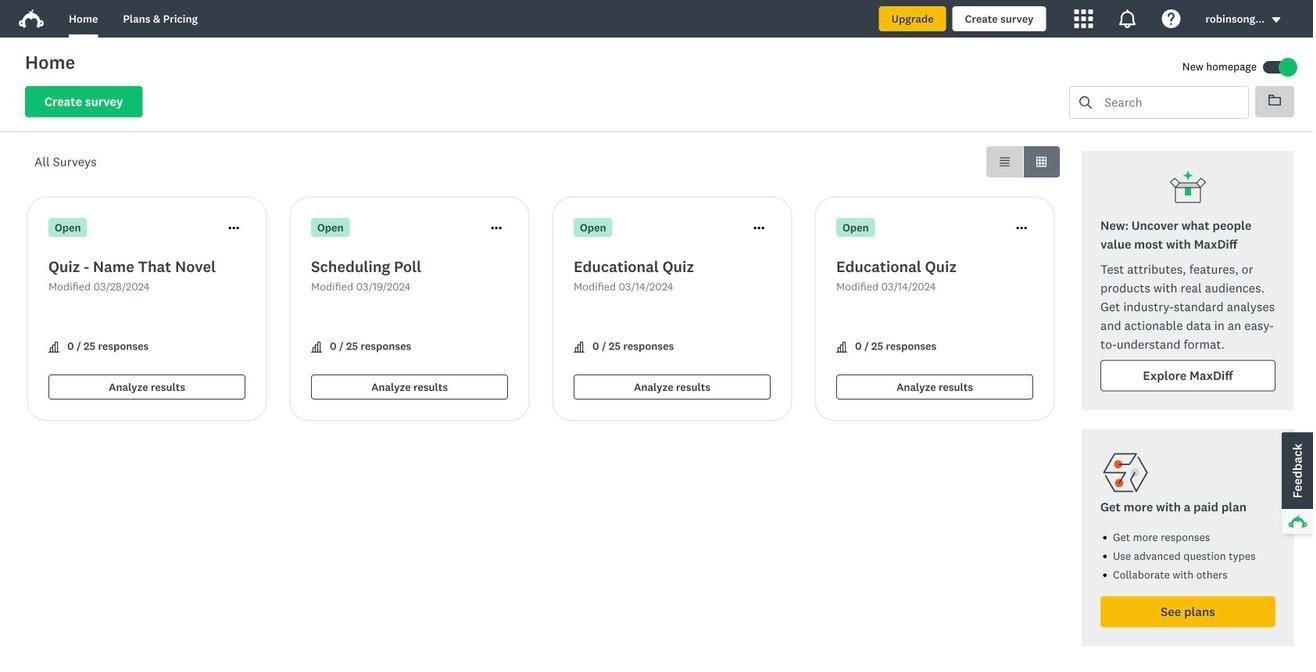 Task type: vqa. For each thing, say whether or not it's contained in the screenshot.
Search icon
yes



Task type: locate. For each thing, give the bounding box(es) containing it.
brand logo image
[[19, 6, 44, 31], [19, 9, 44, 28]]

folders image
[[1269, 94, 1282, 106]]

1 response count image from the left
[[311, 342, 322, 353]]

search image
[[1080, 96, 1093, 109], [1080, 96, 1093, 109]]

folders image
[[1269, 95, 1282, 106]]

response count image
[[48, 342, 59, 353], [574, 342, 585, 353], [837, 342, 848, 353], [48, 342, 59, 353], [311, 342, 322, 353], [837, 342, 848, 353]]

0 horizontal spatial response count image
[[311, 342, 322, 353]]

dropdown arrow icon image
[[1272, 14, 1283, 25], [1273, 17, 1281, 23]]

1 brand logo image from the top
[[19, 6, 44, 31]]

help icon image
[[1162, 9, 1181, 28]]

products icon image
[[1075, 9, 1094, 28], [1075, 9, 1094, 28]]

group
[[987, 146, 1060, 178]]

response count image
[[311, 342, 322, 353], [574, 342, 585, 353]]

2 response count image from the left
[[574, 342, 585, 353]]

1 horizontal spatial response count image
[[574, 342, 585, 353]]

max diff icon image
[[1170, 170, 1207, 207]]



Task type: describe. For each thing, give the bounding box(es) containing it.
2 brand logo image from the top
[[19, 9, 44, 28]]

response based pricing icon image
[[1101, 448, 1151, 498]]

notification center icon image
[[1119, 9, 1137, 28]]

Search text field
[[1093, 87, 1249, 118]]



